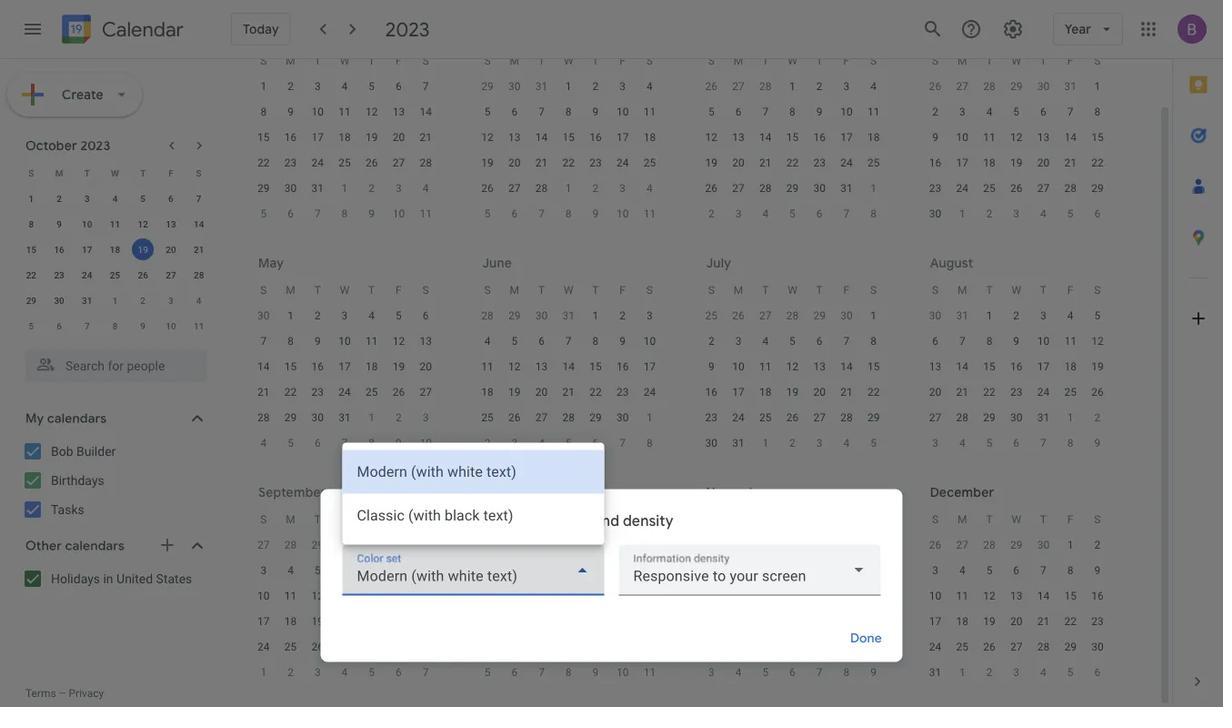 Task type: vqa. For each thing, say whether or not it's contained in the screenshot.


Task type: locate. For each thing, give the bounding box(es) containing it.
21 up june 4 element
[[258, 386, 270, 399]]

november
[[707, 484, 771, 500]]

bob builder
[[51, 444, 116, 459]]

28 left may 29 element
[[482, 309, 494, 322]]

0 horizontal spatial november 10 element
[[160, 315, 182, 337]]

30 up january 6 element
[[1092, 641, 1104, 653]]

26 up july 3 element
[[509, 411, 521, 424]]

10 inside march grid
[[841, 106, 853, 118]]

density
[[623, 511, 674, 530]]

february 28 element
[[755, 76, 777, 97]]

14 element down november 30 element
[[1033, 585, 1055, 607]]

1 horizontal spatial november 11 element
[[639, 662, 661, 683]]

f
[[396, 55, 402, 67], [620, 55, 626, 67], [844, 55, 850, 67], [1068, 55, 1074, 67], [168, 167, 173, 178], [396, 284, 402, 297], [620, 284, 626, 297], [844, 284, 850, 297], [1068, 284, 1074, 297], [396, 513, 402, 526], [620, 513, 626, 526], [1068, 513, 1074, 526]]

april 2 element
[[701, 203, 723, 225]]

28 up february 4 element
[[420, 157, 432, 169]]

24 element
[[307, 152, 329, 174], [612, 152, 634, 174], [836, 152, 858, 174], [952, 177, 974, 199], [76, 264, 98, 286], [334, 381, 356, 403], [639, 381, 661, 403], [1033, 381, 1055, 403], [728, 407, 750, 429], [253, 636, 275, 658], [925, 636, 947, 658]]

text
[[525, 511, 552, 530]]

1 vertical spatial 19, today element
[[585, 585, 607, 607]]

29 inside march grid
[[787, 182, 799, 195]]

26 up march 5 element
[[482, 182, 494, 195]]

cell
[[834, 609, 861, 634], [331, 634, 358, 660], [412, 634, 440, 660], [528, 634, 555, 660], [582, 634, 610, 660], [637, 634, 664, 660], [698, 634, 725, 660], [725, 634, 752, 660], [752, 634, 780, 660], [780, 634, 807, 660], [807, 634, 834, 660]]

f for april grid
[[1068, 55, 1074, 67]]

31 for august 31 'element'
[[366, 539, 378, 551]]

12 down may 29 element
[[509, 360, 521, 373]]

0 vertical spatial november 1 element
[[104, 289, 126, 311]]

19 up february 2 element
[[366, 131, 378, 144]]

19 cell for 9
[[582, 583, 610, 609]]

12 element down may 29 element
[[504, 356, 526, 378]]

january 5 element
[[1060, 662, 1082, 683]]

july 2 element
[[477, 432, 499, 454]]

20 inside february grid
[[509, 157, 521, 169]]

12 down 'thursday' "column header"
[[590, 564, 602, 577]]

16 inside "january" 'grid'
[[285, 131, 297, 144]]

5 inside "august 5" element
[[871, 437, 877, 450]]

0 vertical spatial october
[[25, 137, 77, 154]]

30 for august 30 element
[[339, 539, 351, 551]]

october 3 element
[[307, 662, 329, 683]]

row containing 7
[[250, 329, 440, 354]]

october
[[25, 137, 77, 154], [483, 484, 534, 500]]

m left "text"
[[510, 513, 520, 526]]

27 element
[[388, 152, 410, 174], [504, 177, 526, 199], [728, 177, 750, 199], [1033, 177, 1055, 199], [160, 264, 182, 286], [415, 381, 437, 403], [531, 407, 553, 429], [809, 407, 831, 429], [925, 407, 947, 429], [1006, 636, 1028, 658]]

0 horizontal spatial november 1 element
[[104, 289, 126, 311]]

1 up april 8 element
[[871, 182, 877, 195]]

15
[[258, 131, 270, 144], [563, 131, 575, 144], [787, 131, 799, 144], [1092, 131, 1104, 144], [26, 244, 36, 255], [285, 360, 297, 373], [590, 360, 602, 373], [868, 360, 880, 373], [984, 360, 996, 373], [393, 590, 405, 602], [482, 590, 494, 602], [787, 590, 799, 602], [1065, 590, 1077, 602]]

1 horizontal spatial november 8 element
[[558, 662, 580, 683]]

1 vertical spatial 19 cell
[[582, 583, 610, 609]]

1 vertical spatial november 10 element
[[612, 662, 634, 683]]

31 inside "january" 'grid'
[[312, 182, 324, 195]]

31 right march 30 element
[[1065, 80, 1077, 93]]

june 2 element
[[388, 407, 410, 429]]

0 horizontal spatial 19 cell
[[129, 237, 157, 262]]

0 horizontal spatial 2023
[[80, 137, 110, 154]]

11 inside december grid
[[957, 590, 969, 602]]

14 element
[[415, 101, 437, 123], [531, 126, 553, 148], [755, 126, 777, 148], [1060, 126, 1082, 148], [188, 213, 210, 235], [253, 356, 275, 378], [558, 356, 580, 378], [836, 356, 858, 378], [952, 356, 974, 378], [639, 560, 661, 581], [361, 585, 383, 607], [755, 585, 777, 607], [1033, 585, 1055, 607]]

row group for september grid
[[250, 532, 440, 685]]

19 cell
[[129, 237, 157, 262], [582, 583, 610, 609]]

28 right "august 27" element at left bottom
[[285, 539, 297, 551]]

bob
[[51, 444, 73, 459]]

m up march 27 element
[[958, 55, 968, 67]]

terms – privacy
[[25, 687, 104, 700]]

m for december grid
[[958, 513, 968, 526]]

19, today element down and
[[585, 585, 607, 607]]

16
[[285, 131, 297, 144], [590, 131, 602, 144], [814, 131, 826, 144], [930, 157, 942, 169], [54, 244, 64, 255], [312, 360, 324, 373], [617, 360, 629, 373], [1011, 360, 1023, 373], [706, 386, 718, 399], [420, 590, 432, 602], [509, 590, 521, 602], [814, 590, 826, 602], [1092, 590, 1104, 602]]

row containing 31
[[923, 660, 1112, 685]]

0 vertical spatial november 5 element
[[20, 315, 42, 337]]

0 vertical spatial calendars
[[47, 410, 107, 427]]

m inside "january" 'grid'
[[286, 55, 296, 67]]

1 horizontal spatial october
[[483, 484, 534, 500]]

22
[[258, 157, 270, 169], [563, 157, 575, 169], [787, 157, 799, 169], [1092, 157, 1104, 169], [26, 269, 36, 280], [285, 386, 297, 399], [590, 386, 602, 399], [868, 386, 880, 399], [984, 386, 996, 399], [1065, 615, 1077, 628]]

0 vertical spatial 2023
[[386, 16, 430, 42]]

5
[[369, 80, 375, 93], [485, 106, 491, 118], [709, 106, 715, 118], [1014, 106, 1020, 118], [140, 193, 146, 204], [261, 207, 267, 220], [485, 207, 491, 220], [790, 207, 796, 220], [1068, 207, 1074, 220], [396, 309, 402, 322], [1095, 309, 1101, 322], [29, 320, 34, 331], [512, 335, 518, 348], [790, 335, 796, 348], [288, 437, 294, 450], [566, 437, 572, 450], [871, 437, 877, 450], [987, 437, 993, 450], [593, 539, 599, 551], [315, 564, 321, 577], [709, 564, 715, 577], [987, 564, 993, 577], [369, 666, 375, 679], [485, 666, 491, 679], [763, 666, 769, 679], [1068, 666, 1074, 679]]

30 for october 30 element at bottom right
[[733, 539, 745, 551]]

26 inside august grid
[[1092, 386, 1104, 399]]

f for february grid
[[620, 55, 626, 67]]

30 for 30 'element' within the "january" 'grid'
[[285, 182, 297, 195]]

2 inside march 2 element
[[593, 182, 599, 195]]

14 element down density at the bottom of page
[[639, 560, 661, 581]]

row group containing 27
[[250, 532, 440, 685]]

21 element up april 4 element on the top right
[[755, 152, 777, 174]]

june 5 element
[[280, 432, 302, 454]]

21 element down density at the bottom of page
[[639, 585, 661, 607]]

18 inside "january" 'grid'
[[339, 131, 351, 144]]

f for may grid
[[396, 284, 402, 297]]

february 4 element
[[415, 177, 437, 199]]

28 up november 4 element on the top of page
[[194, 269, 204, 280]]

19 inside february grid
[[482, 157, 494, 169]]

14 down november 30 element
[[1038, 590, 1050, 602]]

14 inside "january" 'grid'
[[420, 106, 432, 118]]

w for august grid row group
[[1012, 284, 1022, 297]]

20 inside october 2023 grid
[[166, 244, 176, 255]]

12 up february 2 element
[[366, 106, 378, 118]]

31 up june 7 element
[[339, 411, 351, 424]]

17 inside july "grid"
[[733, 386, 745, 399]]

november 6 element for the bottom november 7 element the november 5 'element'
[[504, 662, 526, 683]]

23
[[285, 157, 297, 169], [590, 157, 602, 169], [814, 157, 826, 169], [930, 182, 942, 195], [54, 269, 64, 280], [312, 386, 324, 399], [617, 386, 629, 399], [1011, 386, 1023, 399], [706, 411, 718, 424], [1092, 615, 1104, 628]]

november 8 element
[[104, 315, 126, 337], [558, 662, 580, 683]]

30 for 30 'element' in march grid
[[814, 182, 826, 195]]

14 down october 31 element
[[760, 590, 772, 602]]

28 up january 4 element
[[1038, 641, 1050, 653]]

choose your event colors, text color and density dialog
[[321, 443, 903, 662]]

november 11 element left december 3 element
[[639, 662, 661, 683]]

july 7 element
[[612, 432, 634, 454]]

0 horizontal spatial october
[[25, 137, 77, 154]]

0 vertical spatial november 8 element
[[104, 315, 126, 337]]

12 down march 29 element
[[1011, 131, 1023, 144]]

may 6 element
[[1087, 203, 1109, 225]]

w inside august grid
[[1012, 284, 1022, 297]]

19 inside april grid
[[1011, 157, 1023, 169]]

21 element up august 4 element at the right of page
[[836, 381, 858, 403]]

20
[[393, 131, 405, 144], [509, 157, 521, 169], [733, 157, 745, 169], [1038, 157, 1050, 169], [166, 244, 176, 255], [420, 360, 432, 373], [536, 386, 548, 399], [814, 386, 826, 399], [930, 386, 942, 399], [617, 590, 629, 602], [1011, 615, 1023, 628]]

1 right april 30 element
[[288, 309, 294, 322]]

9
[[288, 106, 294, 118], [593, 106, 599, 118], [817, 106, 823, 118], [933, 131, 939, 144], [369, 207, 375, 220], [593, 207, 599, 220], [57, 218, 62, 229], [140, 320, 146, 331], [315, 335, 321, 348], [620, 335, 626, 348], [1014, 335, 1020, 348], [709, 360, 715, 373], [396, 437, 402, 450], [1095, 437, 1101, 450], [423, 564, 429, 577], [512, 564, 518, 577], [1095, 564, 1101, 577], [593, 666, 599, 679], [871, 666, 877, 679]]

june 29 element
[[809, 305, 831, 327]]

5 inside april 5 element
[[790, 207, 796, 220]]

january 1 element
[[952, 662, 974, 683]]

row containing 20
[[923, 379, 1112, 405]]

30 for november 30 element
[[1038, 539, 1050, 551]]

12 element down june 28 'element' on the top
[[782, 356, 804, 378]]

31 for july 31 element on the right top
[[957, 309, 969, 322]]

s
[[261, 55, 267, 67], [423, 55, 429, 67], [485, 55, 491, 67], [647, 55, 653, 67], [709, 55, 715, 67], [871, 55, 877, 67], [933, 55, 939, 67], [1095, 55, 1101, 67], [29, 167, 34, 178], [196, 167, 202, 178], [261, 284, 267, 297], [423, 284, 429, 297], [485, 284, 491, 297], [647, 284, 653, 297], [709, 284, 715, 297], [871, 284, 877, 297], [933, 284, 939, 297], [1095, 284, 1101, 297], [261, 513, 267, 526], [423, 513, 429, 526], [485, 513, 491, 526], [647, 513, 653, 526], [933, 513, 939, 526], [1095, 513, 1101, 526]]

31 up september 7 element
[[1038, 411, 1050, 424]]

other
[[25, 538, 62, 554]]

30 for july 30 element
[[930, 309, 942, 322]]

1 horizontal spatial november 5 element
[[477, 662, 499, 683]]

21 inside august grid
[[957, 386, 969, 399]]

tab list
[[1174, 59, 1224, 656]]

31 up february 7 element at the top left of the page
[[312, 182, 324, 195]]

16 element
[[280, 126, 302, 148], [585, 126, 607, 148], [809, 126, 831, 148], [925, 152, 947, 174], [48, 238, 70, 260], [307, 356, 329, 378], [612, 356, 634, 378], [1006, 356, 1028, 378], [701, 381, 723, 403], [415, 585, 437, 607], [504, 585, 526, 607], [809, 585, 831, 607], [1087, 585, 1109, 607]]

12 element up november 2 element
[[132, 213, 154, 235]]

11
[[339, 106, 351, 118], [644, 106, 656, 118], [868, 106, 880, 118], [984, 131, 996, 144], [420, 207, 432, 220], [644, 207, 656, 220], [110, 218, 120, 229], [194, 320, 204, 331], [366, 335, 378, 348], [1065, 335, 1077, 348], [482, 360, 494, 373], [760, 360, 772, 373], [563, 564, 575, 577], [868, 564, 880, 577], [285, 590, 297, 602], [957, 590, 969, 602], [644, 666, 656, 679]]

31 element left the august 1 element
[[728, 432, 750, 454]]

19 up july 3 element
[[509, 386, 521, 399]]

31 inside april grid
[[1065, 80, 1077, 93]]

october 6 element
[[388, 662, 410, 683]]

1 vertical spatial november 8 element
[[558, 662, 580, 683]]

june 4 element
[[253, 432, 275, 454]]

united
[[117, 571, 153, 586]]

30 for january 30 'element'
[[509, 80, 521, 93]]

calendars for my calendars
[[47, 410, 107, 427]]

21
[[420, 131, 432, 144], [536, 157, 548, 169], [760, 157, 772, 169], [1065, 157, 1077, 169], [194, 244, 204, 255], [258, 386, 270, 399], [563, 386, 575, 399], [841, 386, 853, 399], [957, 386, 969, 399], [644, 590, 656, 602], [1038, 615, 1050, 628]]

14 element down july 31 element on the right top
[[952, 356, 974, 378]]

july 1 element
[[639, 407, 661, 429]]

july 6 element
[[585, 432, 607, 454]]

1 vertical spatial calendars
[[65, 538, 125, 554]]

1 horizontal spatial 19 cell
[[582, 583, 610, 609]]

november 4 element
[[188, 289, 210, 311]]

0 vertical spatial 19 cell
[[129, 237, 157, 262]]

february 27 element
[[728, 76, 750, 97]]

row group for march grid on the top right of page
[[698, 74, 888, 227]]

19 cell down and
[[582, 583, 610, 609]]

w
[[340, 55, 350, 67], [564, 55, 574, 67], [788, 55, 798, 67], [1012, 55, 1022, 67], [111, 167, 119, 178], [340, 284, 350, 297], [564, 284, 574, 297], [788, 284, 798, 297], [1012, 284, 1022, 297], [340, 513, 350, 526], [1012, 513, 1022, 526]]

tasks
[[51, 502, 84, 517]]

row containing 14
[[250, 354, 440, 379]]

october for october 2023
[[25, 137, 77, 154]]

june 26 element
[[728, 305, 750, 327]]

12 element up february 2 element
[[361, 101, 383, 123]]

21 element
[[415, 126, 437, 148], [531, 152, 553, 174], [755, 152, 777, 174], [1060, 152, 1082, 174], [188, 238, 210, 260], [253, 381, 275, 403], [558, 381, 580, 403], [836, 381, 858, 403], [952, 381, 974, 403], [639, 585, 661, 607], [1033, 611, 1055, 632]]

august
[[931, 255, 974, 271]]

15 inside may grid
[[285, 360, 297, 373]]

20 inside june grid
[[536, 386, 548, 399]]

21 down density at the bottom of page
[[644, 590, 656, 602]]

1 horizontal spatial november 6 element
[[504, 662, 526, 683]]

7
[[423, 80, 429, 93], [539, 106, 545, 118], [763, 106, 769, 118], [1068, 106, 1074, 118], [196, 193, 202, 204], [315, 207, 321, 220], [539, 207, 545, 220], [844, 207, 850, 220], [85, 320, 90, 331], [261, 335, 267, 348], [566, 335, 572, 348], [844, 335, 850, 348], [960, 335, 966, 348], [342, 437, 348, 450], [620, 437, 626, 450], [1041, 437, 1047, 450], [647, 539, 653, 551], [369, 564, 375, 577], [763, 564, 769, 577], [1041, 564, 1047, 577], [423, 666, 429, 679], [539, 666, 545, 679], [817, 666, 823, 679]]

14 element down june 30 element
[[836, 356, 858, 378]]

19 element up march 5 element
[[477, 152, 499, 174]]

december grid
[[923, 507, 1112, 685]]

14 element inside april grid
[[1060, 126, 1082, 148]]

21 up march 7 element
[[536, 157, 548, 169]]

2
[[288, 80, 294, 93], [593, 80, 599, 93], [817, 80, 823, 93], [933, 106, 939, 118], [369, 182, 375, 195], [593, 182, 599, 195], [57, 193, 62, 204], [709, 207, 715, 220], [987, 207, 993, 220], [140, 295, 146, 306], [315, 309, 321, 322], [620, 309, 626, 322], [1014, 309, 1020, 322], [709, 335, 715, 348], [396, 411, 402, 424], [1095, 411, 1101, 424], [485, 437, 491, 450], [790, 437, 796, 450], [423, 539, 429, 551], [512, 539, 518, 551], [817, 539, 823, 551], [1095, 539, 1101, 551], [871, 641, 877, 653], [288, 666, 294, 679], [987, 666, 993, 679]]

25 inside "january" 'grid'
[[339, 157, 351, 169]]

14 element left the february 5 element
[[188, 213, 210, 235]]

2 up "9" 'element'
[[817, 539, 823, 551]]

3 inside 'element'
[[423, 411, 429, 424]]

6
[[396, 80, 402, 93], [512, 106, 518, 118], [736, 106, 742, 118], [1041, 106, 1047, 118], [168, 193, 174, 204], [288, 207, 294, 220], [512, 207, 518, 220], [817, 207, 823, 220], [1095, 207, 1101, 220], [423, 309, 429, 322], [57, 320, 62, 331], [539, 335, 545, 348], [817, 335, 823, 348], [933, 335, 939, 348], [315, 437, 321, 450], [593, 437, 599, 450], [1014, 437, 1020, 450], [620, 539, 626, 551], [342, 564, 348, 577], [736, 564, 742, 577], [1014, 564, 1020, 577], [396, 666, 402, 679], [512, 666, 518, 679], [790, 666, 796, 679], [1095, 666, 1101, 679]]

2 down your
[[423, 539, 429, 551]]

march 2 element
[[585, 177, 607, 199]]

–
[[59, 687, 66, 700]]

13 inside july "grid"
[[814, 360, 826, 373]]

0 vertical spatial november 7 element
[[76, 315, 98, 337]]

14 element down may 31 "element"
[[558, 356, 580, 378]]

2 down today button
[[288, 80, 294, 93]]

13 element inside october grid
[[612, 560, 634, 581]]

july 4 element
[[531, 432, 553, 454]]

main drawer image
[[22, 18, 44, 40]]

30 element inside august grid
[[1006, 407, 1028, 429]]

None field
[[343, 545, 605, 595], [619, 545, 881, 595], [343, 545, 605, 595], [619, 545, 881, 595]]

m down the october 2023
[[55, 167, 63, 178]]

september 4 element
[[952, 432, 974, 454]]

27
[[733, 80, 745, 93], [957, 80, 969, 93], [393, 157, 405, 169], [509, 182, 521, 195], [733, 182, 745, 195], [1038, 182, 1050, 195], [166, 269, 176, 280], [760, 309, 772, 322], [420, 386, 432, 399], [536, 411, 548, 424], [814, 411, 826, 424], [930, 411, 942, 424], [258, 539, 270, 551], [957, 539, 969, 551], [1011, 641, 1023, 653]]

12 up 'september 2' element
[[1092, 335, 1104, 348]]

1 vertical spatial november 7 element
[[531, 662, 553, 683]]

15 inside february grid
[[563, 131, 575, 144]]

2023
[[386, 16, 430, 42], [80, 137, 110, 154]]

m up january 30 'element'
[[510, 55, 520, 67]]

28
[[760, 80, 772, 93], [984, 80, 996, 93], [420, 157, 432, 169], [536, 182, 548, 195], [760, 182, 772, 195], [1065, 182, 1077, 195], [194, 269, 204, 280], [482, 309, 494, 322], [787, 309, 799, 322], [258, 411, 270, 424], [563, 411, 575, 424], [841, 411, 853, 424], [957, 411, 969, 424], [285, 539, 297, 551], [984, 539, 996, 551], [1038, 641, 1050, 653]]

m for february grid
[[510, 55, 520, 67]]

24 inside june grid
[[644, 386, 656, 399]]

april grid
[[923, 48, 1112, 227]]

january 3 element
[[1006, 662, 1028, 683]]

17 inside september grid
[[258, 615, 270, 628]]

september 6 element
[[1006, 432, 1028, 454]]

june 10 element
[[415, 432, 437, 454]]

other calendars button
[[4, 531, 226, 561]]

november 10 element for the bottom november 7 element
[[612, 662, 634, 683]]

25
[[339, 157, 351, 169], [644, 157, 656, 169], [868, 157, 880, 169], [984, 182, 996, 195], [110, 269, 120, 280], [706, 309, 718, 322], [366, 386, 378, 399], [1065, 386, 1077, 399], [482, 411, 494, 424], [760, 411, 772, 424], [285, 641, 297, 653], [957, 641, 969, 653]]

8
[[261, 106, 267, 118], [566, 106, 572, 118], [790, 106, 796, 118], [1095, 106, 1101, 118], [342, 207, 348, 220], [566, 207, 572, 220], [871, 207, 877, 220], [29, 218, 34, 229], [113, 320, 118, 331], [288, 335, 294, 348], [593, 335, 599, 348], [871, 335, 877, 348], [987, 335, 993, 348], [369, 437, 375, 450], [647, 437, 653, 450], [1068, 437, 1074, 450], [396, 564, 402, 577], [485, 564, 491, 577], [790, 564, 796, 577], [1068, 564, 1074, 577], [566, 666, 572, 679], [844, 666, 850, 679]]

row containing 6
[[923, 329, 1112, 354]]

0 horizontal spatial november 3 element
[[160, 289, 182, 311]]

26 up the june 2 element
[[393, 386, 405, 399]]

f inside august grid
[[1068, 284, 1074, 297]]

13 inside october 2023 grid
[[166, 218, 176, 229]]

20 inside "january" 'grid'
[[393, 131, 405, 144]]

12 element up 'september 2' element
[[1087, 330, 1109, 352]]

1 vertical spatial november 6 element
[[504, 662, 526, 683]]

13
[[393, 106, 405, 118], [509, 131, 521, 144], [733, 131, 745, 144], [1038, 131, 1050, 144], [166, 218, 176, 229], [420, 335, 432, 348], [536, 360, 548, 373], [814, 360, 826, 373], [930, 360, 942, 373], [617, 564, 629, 577], [339, 590, 351, 602], [733, 590, 745, 602], [1011, 590, 1023, 602]]

27 inside june grid
[[536, 411, 548, 424]]

28 inside may grid
[[258, 411, 270, 424]]

november 3 element
[[160, 289, 182, 311], [612, 636, 634, 658]]

24
[[312, 157, 324, 169], [617, 157, 629, 169], [841, 157, 853, 169], [957, 182, 969, 195], [82, 269, 92, 280], [339, 386, 351, 399], [644, 386, 656, 399], [1038, 386, 1050, 399], [733, 411, 745, 424], [258, 641, 270, 653], [930, 641, 942, 653]]

16 inside may grid
[[312, 360, 324, 373]]

15 inside october 2023 grid
[[26, 244, 36, 255]]

7 inside december grid
[[1041, 564, 1047, 577]]

29
[[482, 80, 494, 93], [1011, 80, 1023, 93], [258, 182, 270, 195], [787, 182, 799, 195], [1092, 182, 1104, 195], [26, 295, 36, 306], [509, 309, 521, 322], [814, 309, 826, 322], [285, 411, 297, 424], [590, 411, 602, 424], [868, 411, 880, 424], [984, 411, 996, 424], [312, 539, 324, 551], [706, 539, 718, 551], [1011, 539, 1023, 551], [1065, 641, 1077, 653]]

november 2 element
[[132, 289, 154, 311]]

w inside february grid
[[564, 55, 574, 67]]

w for row group containing 27
[[340, 513, 350, 526]]

1 vertical spatial november 1 element
[[558, 636, 580, 658]]

1 vertical spatial october
[[483, 484, 534, 500]]

28 inside "january" 'grid'
[[420, 157, 432, 169]]

builder
[[76, 444, 116, 459]]

31 inside october 2023 grid
[[82, 295, 92, 306]]

28 right february 27 element
[[760, 80, 772, 93]]

14 element down april 30 element
[[253, 356, 275, 378]]

1 vertical spatial november 9 element
[[585, 662, 607, 683]]

t
[[315, 55, 321, 67], [369, 55, 375, 67], [539, 55, 545, 67], [593, 55, 599, 67], [763, 55, 769, 67], [817, 55, 823, 67], [987, 55, 993, 67], [1041, 55, 1047, 67], [84, 167, 90, 178], [140, 167, 146, 178], [315, 284, 321, 297], [369, 284, 375, 297], [539, 284, 545, 297], [593, 284, 599, 297], [763, 284, 769, 297], [817, 284, 823, 297], [987, 284, 993, 297], [1041, 284, 1047, 297], [315, 513, 321, 526], [369, 513, 375, 526], [987, 513, 993, 526], [1041, 513, 1047, 526]]

1
[[261, 80, 267, 93], [566, 80, 572, 93], [790, 80, 796, 93], [1095, 80, 1101, 93], [342, 182, 348, 195], [566, 182, 572, 195], [871, 182, 877, 195], [29, 193, 34, 204], [960, 207, 966, 220], [113, 295, 118, 306], [288, 309, 294, 322], [593, 309, 599, 322], [871, 309, 877, 322], [987, 309, 993, 322], [369, 411, 375, 424], [647, 411, 653, 424], [1068, 411, 1074, 424], [763, 437, 769, 450], [396, 539, 402, 551], [485, 539, 491, 551], [790, 539, 796, 551], [1068, 539, 1074, 551], [844, 641, 850, 653], [261, 666, 267, 679], [960, 666, 966, 679]]

1 horizontal spatial 2023
[[386, 16, 430, 42]]

1 horizontal spatial november 7 element
[[531, 662, 553, 683]]

15 element
[[253, 126, 275, 148], [558, 126, 580, 148], [782, 126, 804, 148], [1087, 126, 1109, 148], [20, 238, 42, 260], [280, 356, 302, 378], [585, 356, 607, 378], [863, 356, 885, 378], [979, 356, 1001, 378], [388, 585, 410, 607], [477, 585, 499, 607], [782, 585, 804, 607], [1060, 585, 1082, 607]]

None search field
[[0, 342, 226, 382]]

3
[[315, 80, 321, 93], [620, 80, 626, 93], [844, 80, 850, 93], [960, 106, 966, 118], [396, 182, 402, 195], [620, 182, 626, 195], [85, 193, 90, 204], [736, 207, 742, 220], [1014, 207, 1020, 220], [168, 295, 174, 306], [342, 309, 348, 322], [647, 309, 653, 322], [1041, 309, 1047, 322], [736, 335, 742, 348], [423, 411, 429, 424], [512, 437, 518, 450], [817, 437, 823, 450], [933, 437, 939, 450], [539, 539, 545, 551], [844, 539, 850, 551], [261, 564, 267, 577], [933, 564, 939, 577], [315, 666, 321, 679], [709, 666, 715, 679], [1014, 666, 1020, 679]]

14 down august 31 'element'
[[366, 590, 378, 602]]

september 3 element
[[925, 432, 947, 454]]

17 inside may grid
[[339, 360, 351, 373]]

30 for april 30 element
[[258, 309, 270, 322]]

30 right may 29 element
[[536, 309, 548, 322]]

18 inside february grid
[[644, 131, 656, 144]]

21 inside "january" 'grid'
[[420, 131, 432, 144]]

0 vertical spatial 19, today element
[[132, 238, 154, 260]]

0 horizontal spatial november 6 element
[[48, 315, 70, 337]]

14 down april 30 element
[[258, 360, 270, 373]]

2 left the april 3 element on the top of the page
[[709, 207, 715, 220]]

18
[[339, 131, 351, 144], [644, 131, 656, 144], [868, 131, 880, 144], [984, 157, 996, 169], [110, 244, 120, 255], [366, 360, 378, 373], [1065, 360, 1077, 373], [482, 386, 494, 399], [760, 386, 772, 399], [563, 590, 575, 602], [868, 590, 880, 602], [285, 615, 297, 628], [957, 615, 969, 628]]

14
[[420, 106, 432, 118], [536, 131, 548, 144], [760, 131, 772, 144], [1065, 131, 1077, 144], [194, 218, 204, 229], [258, 360, 270, 373], [563, 360, 575, 373], [841, 360, 853, 373], [957, 360, 969, 373], [644, 564, 656, 577], [366, 590, 378, 602], [760, 590, 772, 602], [1038, 590, 1050, 602]]

19, today element for 2
[[132, 238, 154, 260]]

color set list box
[[343, 443, 605, 545]]

14 element down october 31 element
[[755, 585, 777, 607]]

23 inside april grid
[[930, 182, 942, 195]]

0 vertical spatial november 10 element
[[160, 315, 182, 337]]

f inside "january" 'grid'
[[396, 55, 402, 67]]

0 horizontal spatial 19, today element
[[132, 238, 154, 260]]

28 right november 27 element
[[984, 539, 996, 551]]

calendar
[[102, 17, 184, 42]]

row group containing 25
[[698, 303, 888, 456]]

31 left the august 1 element
[[733, 437, 745, 450]]

september
[[258, 484, 326, 500]]

1 left august 2 element
[[763, 437, 769, 450]]

21 inside april grid
[[1065, 157, 1077, 169]]

february 10 element
[[388, 203, 410, 225]]

1 vertical spatial november 3 element
[[612, 636, 634, 658]]

27 inside october 2023 grid
[[166, 269, 176, 280]]

2 option from the top
[[343, 494, 605, 537]]

23 inside august grid
[[1011, 386, 1023, 399]]

november 1 element
[[104, 289, 126, 311], [558, 636, 580, 658]]

19 element up july 3 element
[[504, 381, 526, 403]]

26 inside october 2023 grid
[[138, 269, 148, 280]]

march 28 element
[[979, 76, 1001, 97]]

13 inside june grid
[[536, 360, 548, 373]]

26
[[706, 80, 718, 93], [930, 80, 942, 93], [366, 157, 378, 169], [482, 182, 494, 195], [706, 182, 718, 195], [1011, 182, 1023, 195], [138, 269, 148, 280], [733, 309, 745, 322], [393, 386, 405, 399], [1092, 386, 1104, 399], [509, 411, 521, 424], [787, 411, 799, 424], [930, 539, 942, 551], [312, 641, 324, 653], [984, 641, 996, 653]]

30 right june 29 element
[[841, 309, 853, 322]]

m
[[286, 55, 296, 67], [510, 55, 520, 67], [734, 55, 744, 67], [958, 55, 968, 67], [55, 167, 63, 178], [286, 284, 296, 297], [510, 284, 520, 297], [734, 284, 744, 297], [958, 284, 968, 297], [286, 513, 296, 526], [510, 513, 520, 526], [958, 513, 968, 526]]

1 horizontal spatial november 9 element
[[585, 662, 607, 683]]

1 up july 8 element
[[647, 411, 653, 424]]

february 3 element
[[388, 177, 410, 199]]

f for "january" 'grid'
[[396, 55, 402, 67]]

row group for october grid
[[474, 532, 664, 685]]

0 vertical spatial november 6 element
[[48, 315, 70, 337]]

march 29 element
[[1006, 76, 1028, 97]]

color
[[556, 511, 591, 530]]

november 30 element
[[1033, 534, 1055, 556]]

1 right november 30 element
[[1068, 539, 1074, 551]]

w inside july "grid"
[[788, 284, 798, 297]]

november 3 element for the right november 1 element
[[612, 636, 634, 658]]

july 3 element
[[504, 432, 526, 454]]

31 for 31 element on top of june 7 element
[[339, 411, 351, 424]]

december 7 element
[[809, 662, 831, 683]]

w for row group associated with "january" 'grid'
[[340, 55, 350, 67]]

calendars
[[47, 410, 107, 427], [65, 538, 125, 554]]

row group containing 28
[[474, 303, 664, 456]]

1 vertical spatial 2023
[[80, 137, 110, 154]]

november 5 element for the bottom november 7 element
[[477, 662, 499, 683]]

1 horizontal spatial november 3 element
[[612, 636, 634, 658]]

11 inside june grid
[[482, 360, 494, 373]]

0 vertical spatial november 11 element
[[188, 315, 210, 337]]

m up may 29 element
[[510, 284, 520, 297]]

april 3 element
[[728, 203, 750, 225]]

1 left october 2 element
[[261, 666, 267, 679]]

19 inside september grid
[[312, 615, 324, 628]]

september 9 element
[[1087, 432, 1109, 454]]

7 inside april 7 element
[[844, 207, 850, 220]]

21 up august 4 element at the right of page
[[841, 386, 853, 399]]

in
[[103, 571, 113, 586]]

9 inside june grid
[[620, 335, 626, 348]]

1 vertical spatial november 5 element
[[477, 662, 499, 683]]

0 vertical spatial november 9 element
[[132, 315, 154, 337]]

9 inside july "grid"
[[709, 360, 715, 373]]

24 inside october 2023 grid
[[82, 269, 92, 280]]

29 inside september grid
[[312, 539, 324, 551]]

m down february 6 element
[[286, 284, 296, 297]]

march 9 element
[[585, 203, 607, 225]]

2 up march 9 element on the top left of page
[[593, 182, 599, 195]]

8 inside july "grid"
[[871, 335, 877, 348]]

july
[[707, 255, 732, 271]]

12 inside "january" 'grid'
[[366, 106, 378, 118]]

may 4 element
[[1033, 203, 1055, 225]]

row group for july "grid"
[[698, 303, 888, 456]]

0 vertical spatial november 3 element
[[160, 289, 182, 311]]

31
[[536, 80, 548, 93], [1065, 80, 1077, 93], [312, 182, 324, 195], [841, 182, 853, 195], [82, 295, 92, 306], [563, 309, 575, 322], [957, 309, 969, 322], [339, 411, 351, 424], [1038, 411, 1050, 424], [733, 437, 745, 450], [366, 539, 378, 551], [760, 539, 772, 551], [930, 666, 942, 679]]

february 7 element
[[307, 203, 329, 225]]

0 horizontal spatial november 8 element
[[104, 315, 126, 337]]

10 inside "element"
[[617, 207, 629, 220]]

29 element
[[253, 177, 275, 199], [782, 177, 804, 199], [1087, 177, 1109, 199], [20, 289, 42, 311], [280, 407, 302, 429], [585, 407, 607, 429], [863, 407, 885, 429], [979, 407, 1001, 429], [388, 636, 410, 658], [477, 636, 499, 658], [1060, 636, 1082, 658]]

25 inside september grid
[[285, 641, 297, 653]]

1 down today
[[261, 80, 267, 93]]

august 30 element
[[334, 534, 356, 556]]

4
[[342, 80, 348, 93], [647, 80, 653, 93], [871, 80, 877, 93], [987, 106, 993, 118], [423, 182, 429, 195], [647, 182, 653, 195], [113, 193, 118, 204], [763, 207, 769, 220], [1041, 207, 1047, 220], [196, 295, 202, 306], [369, 309, 375, 322], [1068, 309, 1074, 322], [485, 335, 491, 348], [763, 335, 769, 348], [261, 437, 267, 450], [539, 437, 545, 450], [844, 437, 850, 450], [960, 437, 966, 450], [566, 539, 572, 551], [871, 539, 877, 551], [288, 564, 294, 577], [960, 564, 966, 577], [342, 666, 348, 679], [736, 666, 742, 679], [1041, 666, 1047, 679]]

row group for august grid
[[923, 303, 1112, 456]]

12 element down the november 28 element
[[979, 585, 1001, 607]]

12
[[366, 106, 378, 118], [482, 131, 494, 144], [706, 131, 718, 144], [1011, 131, 1023, 144], [138, 218, 148, 229], [393, 335, 405, 348], [1092, 335, 1104, 348], [509, 360, 521, 373], [787, 360, 799, 373], [590, 564, 602, 577], [312, 590, 324, 602], [706, 590, 718, 602], [984, 590, 996, 602]]

30 up "september 6" element
[[1011, 411, 1023, 424]]

12 element down 'thursday' "column header"
[[585, 560, 607, 581]]

26 inside june grid
[[509, 411, 521, 424]]

november 11 element down november 4 element on the top of page
[[188, 315, 210, 337]]

12 up november 2 element
[[138, 218, 148, 229]]

1 vertical spatial november 11 element
[[639, 662, 661, 683]]

january 2 element
[[979, 662, 1001, 683]]

2 inside july 2 element
[[485, 437, 491, 450]]

30 inside september grid
[[339, 539, 351, 551]]

november 11 element for november 10 element associated with the leftmost november 7 element
[[188, 315, 210, 337]]

november 3 element containing 3
[[160, 289, 182, 311]]

march 27 element
[[952, 76, 974, 97]]

14 inside july "grid"
[[841, 360, 853, 373]]

22 inside july "grid"
[[868, 386, 880, 399]]

14 inside may grid
[[258, 360, 270, 373]]

1 horizontal spatial 19, today element
[[585, 585, 607, 607]]

0 horizontal spatial november 9 element
[[132, 315, 154, 337]]

0 horizontal spatial november 5 element
[[20, 315, 42, 337]]

0 horizontal spatial november 11 element
[[188, 315, 210, 337]]

m for october 2023 grid
[[55, 167, 63, 178]]

2 right october 1 element
[[288, 666, 294, 679]]

june
[[483, 255, 512, 271]]

17
[[312, 131, 324, 144], [617, 131, 629, 144], [841, 131, 853, 144], [957, 157, 969, 169], [82, 244, 92, 255], [339, 360, 351, 373], [644, 360, 656, 373], [1038, 360, 1050, 373], [733, 386, 745, 399], [536, 590, 548, 602], [841, 590, 853, 602], [258, 615, 270, 628], [930, 615, 942, 628]]

11 inside april grid
[[984, 131, 996, 144]]

0 horizontal spatial november 7 element
[[76, 315, 98, 337]]

january 30 element
[[504, 76, 526, 97]]

14 inside december grid
[[1038, 590, 1050, 602]]

september 1 element
[[1060, 407, 1082, 429]]

2 inside the june 2 element
[[396, 411, 402, 424]]

march 10 element
[[612, 203, 634, 225]]

september 2 element
[[1087, 407, 1109, 429]]

26 element up the june 2 element
[[388, 381, 410, 403]]

30
[[509, 80, 521, 93], [1038, 80, 1050, 93], [285, 182, 297, 195], [814, 182, 826, 195], [930, 207, 942, 220], [54, 295, 64, 306], [258, 309, 270, 322], [536, 309, 548, 322], [841, 309, 853, 322], [930, 309, 942, 322], [312, 411, 324, 424], [617, 411, 629, 424], [1011, 411, 1023, 424], [706, 437, 718, 450], [339, 539, 351, 551], [733, 539, 745, 551], [1038, 539, 1050, 551], [1092, 641, 1104, 653]]

26 up february 2 element
[[366, 157, 378, 169]]

18 inside july "grid"
[[760, 386, 772, 399]]

12 inside october grid
[[590, 564, 602, 577]]

19
[[366, 131, 378, 144], [482, 157, 494, 169], [706, 157, 718, 169], [1011, 157, 1023, 169], [138, 244, 148, 255], [393, 360, 405, 373], [1092, 360, 1104, 373], [509, 386, 521, 399], [787, 386, 799, 399], [590, 590, 602, 602], [312, 615, 324, 628], [984, 615, 996, 628]]

5 inside may 5 element
[[1068, 207, 1074, 220]]

26 element
[[361, 152, 383, 174], [477, 177, 499, 199], [701, 177, 723, 199], [1006, 177, 1028, 199], [132, 264, 154, 286], [388, 381, 410, 403], [1087, 381, 1109, 403], [504, 407, 526, 429], [782, 407, 804, 429], [307, 636, 329, 658], [979, 636, 1001, 658]]

19 inside december grid
[[984, 615, 996, 628]]

april 8 element
[[863, 203, 885, 225]]

24 inside september grid
[[258, 641, 270, 653]]

12 up the june 2 element
[[393, 335, 405, 348]]

october 4 element
[[334, 662, 356, 683]]

w inside april grid
[[1012, 55, 1022, 67]]

may 2 element
[[979, 203, 1001, 225]]

31 right july 30 element
[[957, 309, 969, 322]]

m for "january" 'grid'
[[286, 55, 296, 67]]

1 horizontal spatial november 10 element
[[612, 662, 634, 683]]

31 for may 31 "element"
[[563, 309, 575, 322]]

19 up april 2 element
[[706, 157, 718, 169]]

10
[[312, 106, 324, 118], [617, 106, 629, 118], [841, 106, 853, 118], [957, 131, 969, 144], [393, 207, 405, 220], [617, 207, 629, 220], [82, 218, 92, 229], [166, 320, 176, 331], [339, 335, 351, 348], [644, 335, 656, 348], [1038, 335, 1050, 348], [733, 360, 745, 373], [420, 437, 432, 450], [258, 590, 270, 602], [930, 590, 942, 602], [617, 666, 629, 679]]

5 inside january 5 element
[[1068, 666, 1074, 679]]

w for october 2023 grid's row group
[[111, 167, 119, 178]]

october for october
[[483, 484, 534, 500]]

m for may grid
[[286, 284, 296, 297]]

26 inside "element"
[[733, 309, 745, 322]]

october grid
[[474, 507, 664, 685]]

states
[[156, 571, 192, 586]]

17 inside "january" 'grid'
[[312, 131, 324, 144]]



Task type: describe. For each thing, give the bounding box(es) containing it.
28 element up august 4 element at the right of page
[[836, 407, 858, 429]]

12 inside august grid
[[1092, 335, 1104, 348]]

row group for "january" 'grid'
[[250, 74, 440, 227]]

31 for 31 element over september 7 element
[[1038, 411, 1050, 424]]

row containing 11
[[474, 354, 664, 379]]

my calendars
[[25, 410, 107, 427]]

31 element left november 2 element
[[76, 289, 98, 311]]

terms link
[[25, 687, 56, 700]]

row containing 21
[[250, 379, 440, 405]]

1 up march 8 element
[[566, 182, 572, 195]]

26 element up august 2 element
[[782, 407, 804, 429]]

november 8 element for the bottom november 7 element november 10 element's "november 9" element
[[558, 662, 580, 683]]

30 up june 6 element
[[312, 411, 324, 424]]

21 element up november 4 element on the top of page
[[188, 238, 210, 260]]

19 element up october 3 element
[[307, 611, 329, 632]]

m for august grid
[[958, 284, 968, 297]]

november 5 element for the leftmost november 7 element
[[20, 315, 42, 337]]

21 element up may 5 element
[[1060, 152, 1082, 174]]

21 element up june 4 element
[[253, 381, 275, 403]]

june 28 element
[[782, 305, 804, 327]]

26 element up october 3 element
[[307, 636, 329, 658]]

row group for december grid
[[923, 532, 1112, 685]]

your
[[399, 511, 430, 530]]

30 for may 30 element
[[536, 309, 548, 322]]

24 inside august grid
[[1038, 386, 1050, 399]]

31 element left january 1 element
[[925, 662, 947, 683]]

2 down march 26 element
[[933, 106, 939, 118]]

27 inside august grid
[[930, 411, 942, 424]]

done
[[851, 630, 883, 646]]

april 1 element
[[863, 177, 885, 199]]

july 31 element
[[952, 305, 974, 327]]

26 element up january 2 element
[[979, 636, 1001, 658]]

november 26 element
[[925, 534, 947, 556]]

25 inside the june 25 element
[[706, 309, 718, 322]]

may 5 element
[[1060, 203, 1082, 225]]

december 1 element
[[836, 636, 858, 658]]

may grid
[[250, 278, 440, 456]]

december 6 element
[[782, 662, 804, 683]]

row group for may grid
[[250, 303, 440, 456]]

31 for october 31 element
[[760, 539, 772, 551]]

17 inside february grid
[[617, 131, 629, 144]]

31 element up april 7 element
[[836, 177, 858, 199]]

28 element up march 7 element
[[531, 177, 553, 199]]

holidays in united states
[[51, 571, 192, 586]]

5 inside march 5 element
[[485, 207, 491, 220]]

12 element down the august 29 element
[[307, 585, 329, 607]]

march 3 element
[[612, 177, 634, 199]]

1 left done
[[844, 641, 850, 653]]

calendar element
[[58, 11, 184, 51]]

28 inside 'element'
[[787, 309, 799, 322]]

2 right july 31 element on the right top
[[1014, 309, 1020, 322]]

12 element down the october 29 element
[[701, 585, 723, 607]]

28 up august 4 element at the right of page
[[841, 411, 853, 424]]

26 element up february 2 element
[[361, 152, 383, 174]]

m for july "grid"
[[734, 284, 744, 297]]

28 element up may 5 element
[[1060, 177, 1082, 199]]

f for september grid
[[396, 513, 402, 526]]

2 right january 31 element
[[593, 80, 599, 93]]

31 for january 31 element
[[536, 80, 548, 93]]

28 up july 5 element
[[563, 411, 575, 424]]

choose your event colors, text color and density
[[343, 511, 674, 530]]

november 3 element for november 1 element containing 1
[[160, 289, 182, 311]]

30 for june 30 element
[[841, 309, 853, 322]]

1 inside "element"
[[871, 182, 877, 195]]

my calendars button
[[4, 404, 226, 433]]

f for july "grid"
[[844, 284, 850, 297]]

november 28 element
[[979, 534, 1001, 556]]

today button
[[231, 13, 291, 45]]

21 element up july 5 element
[[558, 381, 580, 403]]

august 2 element
[[782, 432, 804, 454]]

2 down the june 25 element
[[709, 335, 715, 348]]

31 for 31 element left of january 1 element
[[930, 666, 942, 679]]

may 31 element
[[558, 305, 580, 327]]

w for february grid's row group
[[564, 55, 574, 67]]

10 inside july "grid"
[[733, 360, 745, 373]]

november 29 element
[[1006, 534, 1028, 556]]

12 element down march 29 element
[[1006, 126, 1028, 148]]

w for row group containing 28
[[564, 284, 574, 297]]

26 up april 2 element
[[706, 182, 718, 195]]

25 inside april grid
[[984, 182, 996, 195]]

my
[[25, 410, 44, 427]]

26 element up april 2 element
[[701, 177, 723, 199]]

19 element up august 2 element
[[782, 381, 804, 403]]

1 right june 30 element
[[871, 309, 877, 322]]

26 up january 2 element
[[984, 641, 996, 653]]

march 7 element
[[531, 203, 553, 225]]

1 up february 8 element
[[342, 182, 348, 195]]

may
[[258, 255, 284, 271]]

18 inside august grid
[[1065, 360, 1077, 373]]

november 10 element for the leftmost november 7 element
[[160, 315, 182, 337]]

january 4 element
[[1033, 662, 1055, 683]]

12 element down february 26 element
[[701, 126, 723, 148]]

and
[[594, 511, 620, 530]]

30 for 30 'element' inside the april grid
[[930, 207, 942, 220]]

july 8 element
[[639, 432, 661, 454]]

june 9 element
[[388, 432, 410, 454]]

28 element up june 4 element
[[253, 407, 275, 429]]

june 30 element
[[836, 305, 858, 327]]

7 inside july "grid"
[[844, 335, 850, 348]]

privacy link
[[69, 687, 104, 700]]

october 29 element
[[701, 534, 723, 556]]

23 inside july "grid"
[[706, 411, 718, 424]]

26 inside february grid
[[482, 182, 494, 195]]

june 6 element
[[307, 432, 329, 454]]

2 right may 31 "element"
[[620, 309, 626, 322]]

1 up june 8 element
[[369, 411, 375, 424]]

terms
[[25, 687, 56, 700]]

april 4 element
[[755, 203, 777, 225]]

may 1 element
[[952, 203, 974, 225]]

12 inside february grid
[[482, 131, 494, 144]]

m for april grid
[[958, 55, 968, 67]]

april 7 element
[[836, 203, 858, 225]]

16 inside april grid
[[930, 157, 942, 169]]

17 inside august grid
[[1038, 360, 1050, 373]]

28 up may 5 element
[[1065, 182, 1077, 195]]

march 1 element
[[558, 177, 580, 199]]

26 element up may 3 element
[[1006, 177, 1028, 199]]

10 inside august grid
[[1038, 335, 1050, 348]]

2 inside october grid
[[512, 539, 518, 551]]

december 9 element
[[863, 662, 885, 683]]

26 up may 3 element
[[1011, 182, 1023, 195]]

m for september grid
[[286, 513, 296, 526]]

2 inside october 2 element
[[288, 666, 294, 679]]

m for october grid
[[510, 513, 520, 526]]

8 inside april grid
[[1095, 106, 1101, 118]]

march 31 element
[[1060, 76, 1082, 97]]

2 right november 30 element
[[1095, 539, 1101, 551]]

5 inside july 5 element
[[566, 437, 572, 450]]

19 inside march grid
[[706, 157, 718, 169]]

10 inside april grid
[[957, 131, 969, 144]]

20 inside april grid
[[1038, 157, 1050, 169]]

9 element
[[809, 560, 831, 581]]

22 inside august grid
[[984, 386, 996, 399]]

f for june grid
[[620, 284, 626, 297]]

august 31 element
[[361, 534, 383, 556]]

august 29 element
[[307, 534, 329, 556]]

12 inside march grid
[[706, 131, 718, 144]]

26 element up 'september 2' element
[[1087, 381, 1109, 403]]

may 28 element
[[477, 305, 499, 327]]

privacy
[[69, 687, 104, 700]]

1 left may 2 element
[[960, 207, 966, 220]]

november 27 element
[[952, 534, 974, 556]]

row group for october 2023 grid
[[17, 186, 213, 339]]

november 11 element for the bottom november 7 element november 10 element
[[639, 662, 661, 683]]

september grid
[[250, 507, 440, 685]]

13 inside december grid
[[1011, 590, 1023, 602]]

april 30 element
[[253, 305, 275, 327]]

25 inside august grid
[[1065, 386, 1077, 399]]

choose
[[343, 511, 395, 530]]

19 element up april 2 element
[[701, 152, 723, 174]]

july 5 element
[[558, 432, 580, 454]]

19 element up february 2 element
[[361, 126, 383, 148]]

row group for april grid
[[923, 74, 1112, 227]]

november 8 element for "november 9" element associated with november 10 element associated with the leftmost november 7 element
[[104, 315, 126, 337]]

6 inside july "grid"
[[817, 335, 823, 348]]

31 element up september 7 element
[[1033, 407, 1055, 429]]

17 inside march grid
[[841, 131, 853, 144]]

1 right january 31 element
[[566, 80, 572, 93]]

august 5 element
[[863, 432, 885, 454]]

october 30 element
[[728, 534, 750, 556]]

february 26 element
[[701, 76, 723, 97]]

15 inside september grid
[[393, 590, 405, 602]]

22 inside march grid
[[787, 157, 799, 169]]

30 for 30 'element' within the october 2023 grid
[[54, 295, 64, 306]]

2 right april 30 element
[[315, 309, 321, 322]]

28 element up september 4 element
[[952, 407, 974, 429]]

august 1 element
[[755, 432, 777, 454]]

october 2023
[[25, 137, 110, 154]]

31 for march 31 element
[[1065, 80, 1077, 93]]

w for row group associated with march grid on the top right of page
[[788, 55, 798, 67]]

28 element up july 5 element
[[558, 407, 580, 429]]

31 for 31 element over april 7 element
[[841, 182, 853, 195]]

may 29 element
[[504, 305, 526, 327]]

january 31 element
[[531, 76, 553, 97]]

december 3 element
[[701, 662, 723, 683]]

1 right august 31 'element'
[[396, 539, 402, 551]]

august 27 element
[[253, 534, 275, 556]]

27 inside may grid
[[420, 386, 432, 399]]

october 7 element
[[415, 662, 437, 683]]

f for october 2023 grid
[[168, 167, 173, 178]]

21 element up february 4 element
[[415, 126, 437, 148]]

28 element up november 4 element on the top of page
[[188, 264, 210, 286]]

28 inside october 2023 grid
[[194, 269, 204, 280]]

20 inside december grid
[[1011, 615, 1023, 628]]

w for row group for may grid
[[340, 284, 350, 297]]

26 inside may grid
[[393, 386, 405, 399]]

1 right february 28 element
[[790, 80, 796, 93]]

26 left november 27 element
[[930, 539, 942, 551]]

december 5 element
[[755, 662, 777, 683]]

25 inside june grid
[[482, 411, 494, 424]]

14 element up february 4 element
[[415, 101, 437, 123]]

october 2023 grid
[[17, 160, 213, 339]]

22 inside february grid
[[563, 157, 575, 169]]

1 right may 31 "element"
[[593, 309, 599, 322]]

20 inside july "grid"
[[814, 386, 826, 399]]

13 inside august grid
[[930, 360, 942, 373]]

19 cell for 2
[[129, 237, 157, 262]]

done button
[[838, 616, 896, 660]]

row group for february grid
[[474, 74, 664, 227]]

september 5 element
[[979, 432, 1001, 454]]

29 inside october 2023 grid
[[26, 295, 36, 306]]

1 up september 8 element at bottom
[[1068, 411, 1074, 424]]

18 inside october 2023 grid
[[110, 244, 120, 255]]

january 6 element
[[1087, 662, 1109, 683]]

m for june grid
[[510, 284, 520, 297]]

february 11 element
[[415, 203, 437, 225]]

19 inside july "grid"
[[787, 386, 799, 399]]

m for march grid on the top right of page
[[734, 55, 744, 67]]

june 25 element
[[701, 305, 723, 327]]

august 4 element
[[836, 432, 858, 454]]

august 3 element
[[809, 432, 831, 454]]

december 4 element
[[728, 662, 750, 683]]

31 for 31 element above february 7 element at the top left of the page
[[312, 182, 324, 195]]

9 inside september grid
[[423, 564, 429, 577]]

5 inside the october 5 element
[[369, 666, 375, 679]]

29 inside august grid
[[984, 411, 996, 424]]

23 inside march grid
[[814, 157, 826, 169]]

december 8 element
[[836, 662, 858, 683]]

16 inside august grid
[[1011, 360, 1023, 373]]

23 inside december grid
[[1092, 615, 1104, 628]]

july 30 element
[[925, 305, 947, 327]]

26 left february 27 element
[[706, 80, 718, 93]]

26 inside september grid
[[312, 641, 324, 653]]

13 inside "january" 'grid'
[[393, 106, 405, 118]]

june 3 element
[[415, 407, 437, 429]]

7 inside april grid
[[1068, 106, 1074, 118]]

27 inside "january" 'grid'
[[393, 157, 405, 169]]

row group for june grid
[[474, 303, 664, 456]]

august grid
[[923, 278, 1112, 456]]

1 right july 31 element on the right top
[[987, 309, 993, 322]]

calendars for other calendars
[[65, 538, 125, 554]]

14 inside august grid
[[957, 360, 969, 373]]

october 5 element
[[361, 662, 383, 683]]

12 down the october 29 element
[[706, 590, 718, 602]]

february 1 element
[[334, 177, 356, 199]]

february grid
[[474, 48, 664, 227]]

28 right march 27 element
[[984, 80, 996, 93]]

holidays
[[51, 571, 100, 586]]

21 inside october 2023 grid
[[194, 244, 204, 255]]

w for row group for december grid
[[1012, 513, 1022, 526]]

1 left november 2 element
[[113, 295, 118, 306]]

24 inside july "grid"
[[733, 411, 745, 424]]

january grid
[[250, 48, 440, 227]]

30 for march 30 element
[[1038, 80, 1050, 93]]

12 inside october 2023 grid
[[138, 218, 148, 229]]

15 inside april grid
[[1092, 131, 1104, 144]]

july grid
[[698, 278, 888, 456]]

other calendars
[[25, 538, 125, 554]]

14 element down january 31 element
[[531, 126, 553, 148]]

my calendars list
[[4, 437, 226, 524]]

february 5 element
[[253, 203, 275, 225]]

24 inside february grid
[[617, 157, 629, 169]]

26 up august 2 element
[[787, 411, 799, 424]]

f for august grid
[[1068, 284, 1074, 297]]

30 element inside "january" 'grid'
[[280, 177, 302, 199]]

19 element up may 3 element
[[1006, 152, 1028, 174]]

16 inside september grid
[[420, 590, 432, 602]]

21 inside february grid
[[536, 157, 548, 169]]

november 1 element containing 1
[[104, 289, 126, 311]]

5 inside december 5 element
[[763, 666, 769, 679]]

21 element up march 7 element
[[531, 152, 553, 174]]

15 inside march grid
[[787, 131, 799, 144]]

today
[[243, 21, 279, 37]]

august 28 element
[[280, 534, 302, 556]]

june 7 element
[[334, 432, 356, 454]]

row containing 13
[[923, 354, 1112, 379]]

w for april grid row group
[[1012, 55, 1022, 67]]

29 inside may grid
[[285, 411, 297, 424]]

event
[[433, 511, 472, 530]]

12 element down january 29 'element'
[[477, 126, 499, 148]]

october 1 element
[[253, 662, 275, 683]]

22 inside may grid
[[285, 386, 297, 399]]

23 inside october 2023 grid
[[54, 269, 64, 280]]

colors,
[[476, 511, 522, 530]]

30 left the august 1 element
[[706, 437, 718, 450]]

april 6 element
[[809, 203, 831, 225]]

31 for 31 element to the left of the august 1 element
[[733, 437, 745, 450]]

november 9 element for the bottom november 7 element november 10 element
[[585, 662, 607, 683]]

30 for 30 'element' in august grid
[[1011, 411, 1023, 424]]

row containing 18
[[474, 379, 664, 405]]

3 inside october grid
[[539, 539, 545, 551]]

14 inside february grid
[[536, 131, 548, 144]]

31 element up june 7 element
[[334, 407, 356, 429]]

f for december grid
[[1068, 513, 1074, 526]]

february 2 element
[[361, 177, 383, 199]]

31 for 31 element on the left of november 2 element
[[82, 295, 92, 306]]

2 right february 28 element
[[817, 80, 823, 93]]

1 horizontal spatial november 1 element
[[558, 636, 580, 658]]

15 inside "january" 'grid'
[[258, 131, 270, 144]]

19 element up the june 2 element
[[388, 356, 410, 378]]

december
[[931, 484, 995, 500]]

16 inside july "grid"
[[706, 386, 718, 399]]

14 inside october grid
[[644, 564, 656, 577]]

w for row group containing 25
[[788, 284, 798, 297]]

17 inside april grid
[[957, 157, 969, 169]]

9 inside march grid
[[817, 106, 823, 118]]

birthdays
[[51, 473, 104, 488]]

25 inside march grid
[[868, 157, 880, 169]]

1 option from the top
[[343, 450, 605, 494]]

2 inside january 2 element
[[987, 666, 993, 679]]

june 8 element
[[361, 432, 383, 454]]

21 inside june grid
[[563, 386, 575, 399]]

january 29 element
[[477, 76, 499, 97]]

march grid
[[698, 48, 888, 227]]

14 inside june grid
[[563, 360, 575, 373]]

march 30 element
[[1033, 76, 1055, 97]]

november 6 element for the november 5 'element' for the leftmost november 7 element
[[48, 315, 70, 337]]

21 inside july "grid"
[[841, 386, 853, 399]]

19 element up 'september 2' element
[[1087, 356, 1109, 378]]

22 inside june grid
[[590, 386, 602, 399]]

november 9 element for november 10 element associated with the leftmost november 7 element
[[132, 315, 154, 337]]

thursday column header
[[582, 507, 610, 532]]

june 27 element
[[755, 305, 777, 327]]

14 element down august 31 'element'
[[361, 585, 383, 607]]

28 element up april 4 element on the top right
[[755, 177, 777, 199]]

f for march grid on the top right of page
[[844, 55, 850, 67]]

21 element up january 4 element
[[1033, 611, 1055, 632]]

21 inside october grid
[[644, 590, 656, 602]]

may 3 element
[[1006, 203, 1028, 225]]

27 inside february grid
[[509, 182, 521, 195]]

19, today element for 9
[[585, 585, 607, 607]]

26 element up july 3 element
[[504, 407, 526, 429]]

24 inside december grid
[[930, 641, 942, 653]]

1 inside 'element'
[[647, 411, 653, 424]]

23 inside may grid
[[312, 386, 324, 399]]

26 element up november 2 element
[[132, 264, 154, 286]]

2 down the october 2023
[[57, 193, 62, 204]]

1 down the october 2023
[[29, 193, 34, 204]]

23 inside "january" 'grid'
[[285, 157, 297, 169]]



